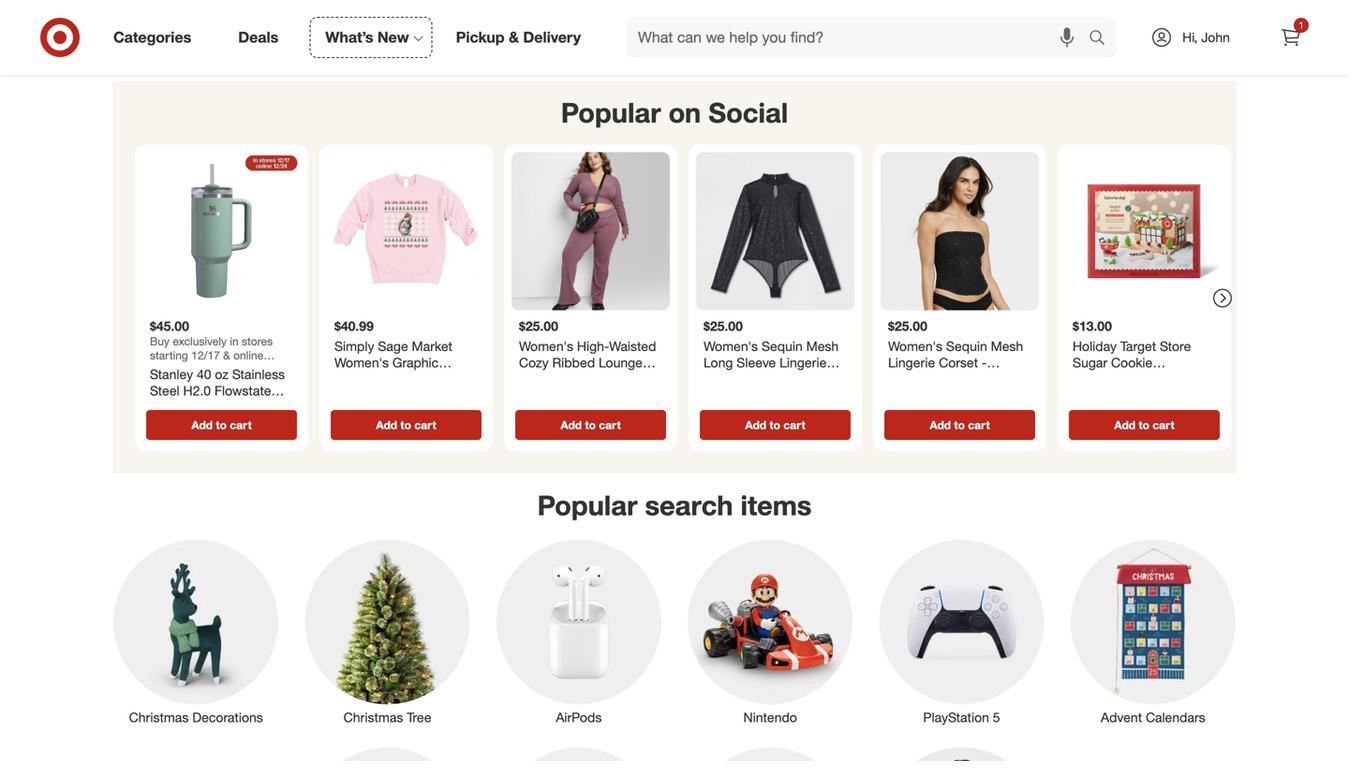 Task type: locate. For each thing, give the bounding box(es) containing it.
6 cart from the left
[[1153, 419, 1175, 433]]

hi, john
[[1183, 29, 1230, 45]]

6 add from the left
[[1114, 419, 1136, 433]]

women's sequin mesh lingerie corset - auden™ black xs image
[[881, 152, 1039, 311]]

5 add to cart button from the left
[[885, 411, 1035, 441]]

&
[[509, 28, 519, 46], [223, 349, 230, 363]]

popular for popular on social
[[561, 96, 661, 129]]

1 add to cart button from the left
[[146, 411, 297, 441]]

add for add to cart button for holiday target store sugar cookie gingerbread house kit - 29.7oz - favorite day™ image
[[1114, 419, 1136, 433]]

1 horizontal spatial $25.00
[[704, 318, 743, 335]]

0 vertical spatial popular
[[561, 96, 661, 129]]

12/17
[[191, 349, 220, 363]]

delivery
[[523, 28, 581, 46]]

$25.00 inside $25.00 women's sequin mesh lingerie corset - auden™ black xs
[[888, 318, 928, 335]]

5 add to cart from the left
[[930, 419, 990, 433]]

$25.00 women's sequin mesh lingerie corset - auden™ black xs
[[888, 318, 1023, 388]]

5 cart from the left
[[968, 419, 990, 433]]

1 horizontal spatial search
[[1080, 30, 1125, 48]]

cart for holiday target store sugar cookie gingerbread house kit - 29.7oz - favorite day™ image
[[1153, 419, 1175, 433]]

calendars
[[1146, 710, 1206, 726]]

$25.00 for women's high-waisted cozy ribbed lounge flare leggings - wild fable™ burgundy 4x image
[[519, 318, 558, 335]]

major
[[890, 7, 927, 25]]

add for simply sage market women's graphic sweatshirt ugly sweater squirrel  - 2xl - light pink 'image' add to cart button
[[376, 419, 397, 433]]

john
[[1202, 29, 1230, 45]]

6 add to cart button from the left
[[1069, 411, 1220, 441]]

1 $25.00 link from the left
[[512, 152, 670, 407]]

airpods link
[[483, 537, 675, 728]]

3 cart from the left
[[599, 419, 621, 433]]

$25.00
[[519, 318, 558, 335], [704, 318, 743, 335], [888, 318, 928, 335]]

+
[[600, 10, 609, 28]]

1 add from the left
[[191, 419, 213, 433]]

popular
[[561, 96, 661, 129], [538, 489, 638, 523]]

to for holiday target store sugar cookie gingerbread house kit - 29.7oz - favorite day™ image
[[1139, 419, 1150, 433]]

add for add to cart button for the women's sequin mesh long sleeve lingerie bodysuit - auden™ black xl image
[[745, 419, 767, 433]]

2 horizontal spatial $25.00
[[888, 318, 928, 335]]

to for the women's sequin mesh long sleeve lingerie bodysuit - auden™ black xl image
[[770, 419, 781, 433]]

$13.00
[[1073, 318, 1112, 335]]

$25.00 link for add to cart button for women's high-waisted cozy ribbed lounge flare leggings - wild fable™ burgundy 4x image
[[512, 152, 670, 407]]

add to cart button
[[146, 411, 297, 441], [331, 411, 482, 441], [515, 411, 666, 441], [700, 411, 851, 441], [885, 411, 1035, 441], [1069, 411, 1220, 441]]

1 cart from the left
[[230, 419, 252, 433]]

2 christmas from the left
[[344, 710, 403, 726]]

1 christmas from the left
[[129, 710, 189, 726]]

2 add from the left
[[376, 419, 397, 433]]

3 add from the left
[[561, 419, 582, 433]]

add
[[191, 419, 213, 433], [376, 419, 397, 433], [561, 419, 582, 433], [745, 419, 767, 433], [930, 419, 951, 433], [1114, 419, 1136, 433]]

online
[[233, 349, 264, 363]]

classic
[[508, 10, 557, 28]]

popular search items
[[538, 489, 812, 523]]

3 add to cart button from the left
[[515, 411, 666, 441]]

1 $25.00 from the left
[[519, 318, 558, 335]]

search left items
[[645, 489, 733, 523]]

0 horizontal spatial $25.00
[[519, 318, 558, 335]]

4 add from the left
[[745, 419, 767, 433]]

smiles
[[931, 7, 974, 25]]

4 cart from the left
[[784, 419, 806, 433]]

1 vertical spatial &
[[223, 349, 230, 363]]

matching
[[928, 0, 990, 7]]

add to cart button for the women's sequin mesh long sleeve lingerie bodysuit - auden™ black xl image
[[700, 411, 851, 441]]

women's high-waisted cozy ribbed lounge flare leggings - wild fable™ burgundy 4x image
[[512, 152, 670, 311]]

christmas left the tree
[[344, 710, 403, 726]]

add for add to cart button for women's high-waisted cozy ribbed lounge flare leggings - wild fable™ burgundy 4x image
[[561, 419, 582, 433]]

2 add to cart from the left
[[376, 419, 436, 433]]

3 $25.00 from the left
[[888, 318, 928, 335]]

4 add to cart from the left
[[745, 419, 806, 433]]

exclusively
[[173, 335, 227, 349]]

What can we help you find? suggestions appear below search field
[[627, 17, 1094, 58]]

1 vertical spatial search
[[645, 489, 733, 523]]

$25.00 link for add to cart button for the women's sequin mesh long sleeve lingerie bodysuit - auden™ black xl image
[[696, 152, 855, 407]]

6 add to cart from the left
[[1114, 419, 1175, 433]]

xs
[[973, 371, 990, 388]]

add to cart
[[191, 419, 252, 433], [376, 419, 436, 433], [561, 419, 621, 433], [745, 419, 806, 433], [930, 419, 990, 433], [1114, 419, 1175, 433]]

3 add to cart from the left
[[561, 419, 621, 433]]

2 $25.00 from the left
[[704, 318, 743, 335]]

& down classic
[[509, 28, 519, 46]]

airpods
[[556, 710, 602, 726]]

pickup & delivery
[[456, 28, 581, 46]]

adorable
[[1051, 7, 1110, 25]]

1 add to cart from the left
[[191, 419, 252, 433]]

1 vertical spatial popular
[[538, 489, 638, 523]]

2 cart from the left
[[414, 419, 436, 433]]

advent calendars
[[1101, 710, 1206, 726]]

2 add to cart button from the left
[[331, 411, 482, 441]]

classic flicks + blockbuster snacks = movie night perfection. link
[[494, 0, 856, 66]]

christmas left "decorations"
[[129, 710, 189, 726]]

in
[[230, 335, 239, 349]]

add to cart button for stanley 40 oz stainless steel h2.0 flowstate quencher tumbler shale (in stores 12/17 & online 12/24) image
[[146, 411, 297, 441]]

hi,
[[1183, 29, 1198, 45]]

cart
[[230, 419, 252, 433], [414, 419, 436, 433], [599, 419, 621, 433], [784, 419, 806, 433], [968, 419, 990, 433], [1153, 419, 1175, 433]]

5 add from the left
[[930, 419, 951, 433]]

& right 12/17
[[223, 349, 230, 363]]

christmas
[[129, 710, 189, 726], [344, 710, 403, 726]]

add to cart for women's high-waisted cozy ribbed lounge flare leggings - wild fable™ burgundy 4x image
[[561, 419, 621, 433]]

4 add to cart button from the left
[[700, 411, 851, 441]]

popular inside carousel 'region'
[[561, 96, 661, 129]]

popular for popular search items
[[538, 489, 638, 523]]

add to cart for the women's sequin mesh lingerie corset - auden™ black xs image
[[930, 419, 990, 433]]

add to cart button for the women's sequin mesh lingerie corset - auden™ black xs image
[[885, 411, 1035, 441]]

1 horizontal spatial christmas
[[344, 710, 403, 726]]

add for add to cart button related to the women's sequin mesh lingerie corset - auden™ black xs image
[[930, 419, 951, 433]]

2 $25.00 link from the left
[[696, 152, 855, 407]]

0 vertical spatial &
[[509, 28, 519, 46]]

& inside $45.00 buy exclusively in stores starting 12/17 & online 12/24
[[223, 349, 230, 363]]

search
[[1080, 30, 1125, 48], [645, 489, 733, 523]]

$13.00 link
[[1065, 152, 1224, 407]]

0 horizontal spatial $25.00 link
[[512, 152, 670, 407]]

decorations
[[192, 710, 263, 726]]

movie
[[761, 10, 801, 28]]

add to cart button for simply sage market women's graphic sweatshirt ugly sweater squirrel  - 2xl - light pink 'image'
[[331, 411, 482, 441]]

mesh
[[991, 338, 1023, 355]]

to
[[1023, 0, 1036, 7], [216, 419, 227, 433], [401, 419, 411, 433], [585, 419, 596, 433], [770, 419, 781, 433], [954, 419, 965, 433], [1139, 419, 1150, 433]]

playstation
[[923, 710, 989, 726]]

1
[[1299, 19, 1304, 31]]

christmas tree link
[[292, 537, 483, 728]]

black
[[937, 371, 970, 388]]

stores
[[242, 335, 273, 349]]

1 horizontal spatial &
[[509, 28, 519, 46]]

1 horizontal spatial $25.00 link
[[696, 152, 855, 407]]

with
[[978, 7, 1006, 25]]

0 horizontal spatial christmas
[[129, 710, 189, 726]]

christmas decorations
[[129, 710, 263, 726]]

0 horizontal spatial &
[[223, 349, 230, 363]]

from matching 'fits to festive toys, get ready for major smiles with these adorable pets.
[[890, 0, 1209, 25]]

$25.00 link
[[512, 152, 670, 407], [696, 152, 855, 407]]

what's new
[[325, 28, 409, 46]]

search down adorable
[[1080, 30, 1125, 48]]

buy
[[150, 335, 170, 349]]



Task type: describe. For each thing, give the bounding box(es) containing it.
christmas for christmas decorations
[[129, 710, 189, 726]]

-
[[982, 355, 987, 371]]

ready
[[1149, 0, 1187, 7]]

advent calendars link
[[1058, 537, 1249, 728]]

festive
[[1040, 0, 1084, 7]]

add to cart for holiday target store sugar cookie gingerbread house kit - 29.7oz - favorite day™ image
[[1114, 419, 1175, 433]]

holiday target store sugar cookie gingerbread house kit - 29.7oz - favorite day™ image
[[1065, 152, 1224, 311]]

$45.00
[[150, 318, 189, 335]]

add to cart for the women's sequin mesh long sleeve lingerie bodysuit - auden™ black xl image
[[745, 419, 806, 433]]

1 link
[[1271, 17, 1312, 58]]

add to cart button for holiday target store sugar cookie gingerbread house kit - 29.7oz - favorite day™ image
[[1069, 411, 1220, 441]]

0 vertical spatial search
[[1080, 30, 1125, 48]]

perfection.
[[508, 28, 581, 47]]

lingerie
[[888, 355, 935, 371]]

carousel region
[[112, 81, 1237, 474]]

pickup & delivery link
[[440, 17, 604, 58]]

'fits
[[995, 0, 1019, 7]]

sequin
[[946, 338, 987, 355]]

$45.00 buy exclusively in stores starting 12/17 & online 12/24
[[150, 318, 273, 377]]

corset
[[939, 355, 978, 371]]

cart for the women's sequin mesh long sleeve lingerie bodysuit - auden™ black xl image
[[784, 419, 806, 433]]

toys,
[[1088, 0, 1119, 7]]

popular on social
[[561, 96, 788, 129]]

from
[[890, 0, 924, 7]]

cart for simply sage market women's graphic sweatshirt ugly sweater squirrel  - 2xl - light pink 'image'
[[414, 419, 436, 433]]

christmas decorations link
[[100, 537, 292, 728]]

deals
[[238, 28, 279, 46]]

snacks
[[696, 10, 743, 28]]

cart for the women's sequin mesh lingerie corset - auden™ black xs image
[[968, 419, 990, 433]]

5
[[993, 710, 1000, 726]]

0 horizontal spatial search
[[645, 489, 733, 523]]

$40.99
[[335, 318, 374, 335]]

what's new link
[[309, 17, 433, 58]]

auden™
[[888, 371, 933, 388]]

tree
[[407, 710, 431, 726]]

to for the women's sequin mesh lingerie corset - auden™ black xs image
[[954, 419, 965, 433]]

to inside the from matching 'fits to festive toys, get ready for major smiles with these adorable pets.
[[1023, 0, 1036, 7]]

blockbuster
[[613, 10, 692, 28]]

playstation 5 link
[[866, 537, 1058, 728]]

get
[[1123, 0, 1145, 7]]

women's sequin mesh long sleeve lingerie bodysuit - auden™ black xl image
[[696, 152, 855, 311]]

pets.
[[1114, 7, 1147, 25]]

on
[[669, 96, 701, 129]]

$25.00 for the women's sequin mesh long sleeve lingerie bodysuit - auden™ black xl image
[[704, 318, 743, 335]]

items
[[741, 489, 812, 523]]

these
[[1010, 7, 1047, 25]]

playstation 5
[[923, 710, 1000, 726]]

christmas tree
[[344, 710, 431, 726]]

flicks
[[561, 10, 595, 28]]

from matching 'fits to festive toys, get ready for major smiles with these adorable pets. link
[[875, 0, 1237, 45]]

social
[[709, 96, 788, 129]]

starting
[[150, 349, 188, 363]]

12/24
[[150, 363, 179, 377]]

stanley 40 oz stainless steel h2.0 flowstate quencher tumbler shale (in stores 12/17 & online 12/24) image
[[142, 152, 301, 311]]

=
[[748, 10, 757, 28]]

advent
[[1101, 710, 1142, 726]]

nintendo link
[[675, 537, 866, 728]]

add for add to cart button associated with stanley 40 oz stainless steel h2.0 flowstate quencher tumbler shale (in stores 12/17 & online 12/24) image
[[191, 419, 213, 433]]

new
[[377, 28, 409, 46]]

add to cart for simply sage market women's graphic sweatshirt ugly sweater squirrel  - 2xl - light pink 'image'
[[376, 419, 436, 433]]

add to cart button for women's high-waisted cozy ribbed lounge flare leggings - wild fable™ burgundy 4x image
[[515, 411, 666, 441]]

to for simply sage market women's graphic sweatshirt ugly sweater squirrel  - 2xl - light pink 'image'
[[401, 419, 411, 433]]

what's
[[325, 28, 373, 46]]

nintendo
[[744, 710, 797, 726]]

search button
[[1080, 17, 1125, 62]]

cart for stanley 40 oz stainless steel h2.0 flowstate quencher tumbler shale (in stores 12/17 & online 12/24) image
[[230, 419, 252, 433]]

add to cart for stanley 40 oz stainless steel h2.0 flowstate quencher tumbler shale (in stores 12/17 & online 12/24) image
[[191, 419, 252, 433]]

women's
[[888, 338, 943, 355]]

categories
[[113, 28, 191, 46]]

deals link
[[222, 17, 302, 58]]

categories link
[[97, 17, 215, 58]]

to for stanley 40 oz stainless steel h2.0 flowstate quencher tumbler shale (in stores 12/17 & online 12/24) image
[[216, 419, 227, 433]]

pickup
[[456, 28, 505, 46]]

$40.99 link
[[327, 152, 485, 407]]

christmas for christmas tree
[[344, 710, 403, 726]]

classic flicks + blockbuster snacks = movie night perfection.
[[508, 10, 838, 47]]

to for women's high-waisted cozy ribbed lounge flare leggings - wild fable™ burgundy 4x image
[[585, 419, 596, 433]]

cart for women's high-waisted cozy ribbed lounge flare leggings - wild fable™ burgundy 4x image
[[599, 419, 621, 433]]

night
[[805, 10, 838, 28]]

simply sage market women's graphic sweatshirt ugly sweater squirrel  - 2xl - light pink image
[[327, 152, 485, 311]]

for
[[1191, 0, 1209, 7]]



Task type: vqa. For each thing, say whether or not it's contained in the screenshot.
Simply Sage Market Women's Graphic Sweatshirt Ugly Sweater Squirrel  - 2XL - Light Pink image
yes



